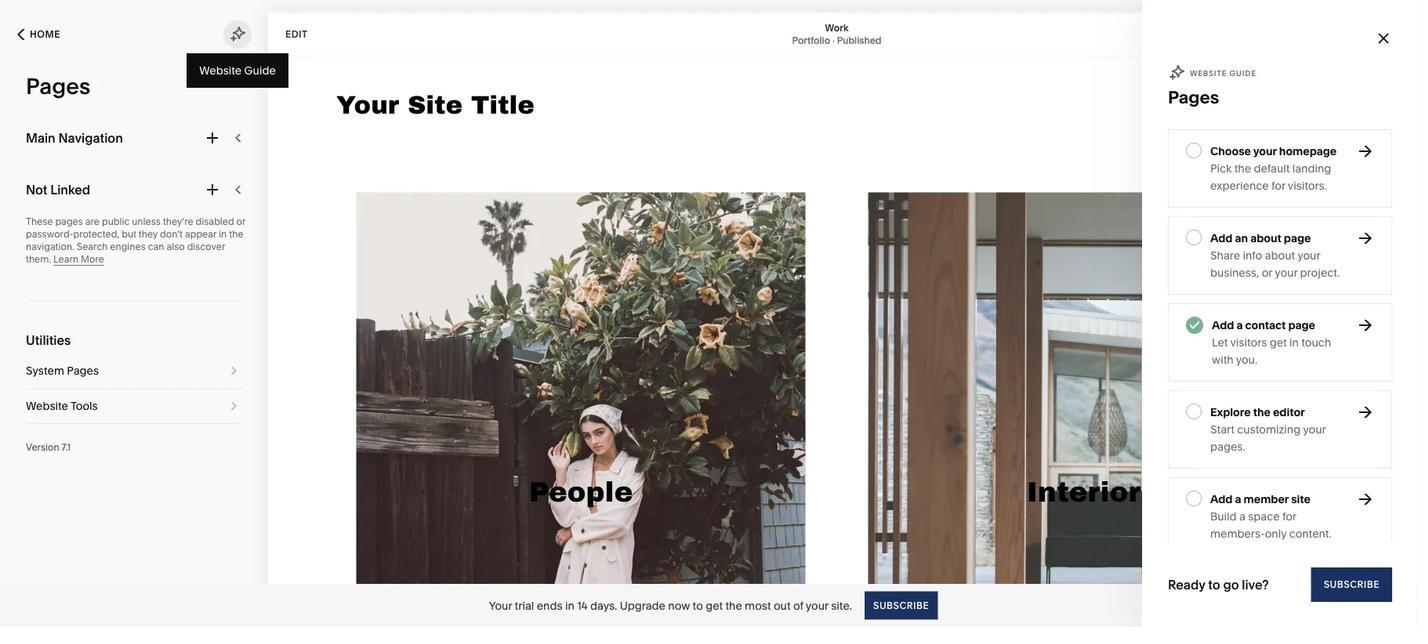 Task type: vqa. For each thing, say whether or not it's contained in the screenshot.
General
no



Task type: describe. For each thing, give the bounding box(es) containing it.
only
[[1265, 527, 1287, 540]]

website tools
[[26, 399, 98, 413]]

info
[[1243, 249, 1262, 262]]

7.1
[[62, 442, 71, 453]]

you.
[[1236, 353, 1257, 366]]

main
[[26, 130, 55, 145]]

explore
[[1210, 406, 1251, 419]]

1 vertical spatial subscribe
[[873, 600, 929, 611]]

engines
[[110, 241, 146, 252]]

2 vertical spatial in
[[565, 599, 574, 612]]

don't
[[160, 228, 183, 240]]

navigation
[[58, 130, 123, 145]]

discover
[[187, 241, 225, 252]]

1 horizontal spatial website guide
[[1190, 68, 1256, 78]]

the inside explore the editor start customizing your pages.
[[1253, 406, 1271, 419]]

linked
[[50, 182, 90, 197]]

member
[[1244, 493, 1289, 506]]

your up project.
[[1297, 249, 1320, 262]]

editor
[[1273, 406, 1305, 419]]

home
[[30, 29, 60, 40]]

pick
[[1210, 162, 1232, 175]]

are
[[85, 216, 100, 227]]

also
[[167, 241, 185, 252]]

edit button
[[275, 20, 318, 49]]

unless
[[132, 216, 161, 227]]

protected,
[[73, 228, 119, 240]]

more
[[81, 254, 104, 265]]

subscribe button for ready to go live?
[[1311, 568, 1392, 602]]

add for add an about page share info about your business, or your project.
[[1210, 232, 1233, 245]]

your inside choose your homepage pick the default landing experience for visitors.
[[1253, 145, 1277, 158]]

published
[[837, 34, 881, 46]]

2 vertical spatial a
[[1239, 510, 1245, 523]]

space
[[1248, 510, 1280, 523]]

add a contact page let visitors get in touch with you.
[[1212, 319, 1331, 366]]

default
[[1254, 162, 1290, 175]]

0 vertical spatial about
[[1250, 232, 1281, 245]]

or inside add an about page share info about your business, or your project.
[[1262, 266, 1272, 279]]

page for in
[[1288, 319, 1315, 332]]

password-
[[26, 228, 73, 240]]

home button
[[0, 17, 78, 52]]

public
[[102, 216, 130, 227]]

of
[[793, 599, 803, 612]]

trial
[[515, 599, 534, 612]]

explore the editor start customizing your pages.
[[1210, 406, 1326, 453]]

system pages button
[[26, 354, 242, 388]]

1 vertical spatial get
[[706, 599, 723, 612]]

1 vertical spatial about
[[1265, 249, 1295, 262]]

learn more link
[[53, 254, 104, 266]]

business,
[[1210, 266, 1259, 279]]

or inside these pages are public unless they're disabled or password-protected, but they don't appear in the navigation. search engines can also discover them.
[[236, 216, 246, 227]]

visitors.
[[1288, 179, 1327, 192]]

pages inside system pages button
[[67, 364, 99, 377]]

learn more
[[53, 254, 104, 265]]

1 horizontal spatial to
[[1208, 577, 1220, 592]]

add a new page to the "main navigation" group image
[[204, 129, 221, 147]]

system
[[26, 364, 64, 377]]

can
[[148, 241, 164, 252]]

0 horizontal spatial guide
[[244, 64, 276, 77]]

not
[[26, 182, 47, 197]]

content.
[[1289, 527, 1331, 540]]

add for add a member site build a space for members-only content.
[[1210, 493, 1233, 506]]

pages
[[55, 216, 83, 227]]

edit
[[285, 28, 308, 40]]

they
[[139, 228, 158, 240]]

homepage
[[1279, 145, 1337, 158]]

the inside these pages are public unless they're disabled or password-protected, but they don't appear in the navigation. search engines can also discover them.
[[229, 228, 243, 240]]

now
[[668, 599, 690, 612]]

ready
[[1168, 577, 1205, 592]]

an
[[1235, 232, 1248, 245]]

pages down home
[[26, 73, 90, 100]]

customizing
[[1237, 423, 1301, 436]]

version 7.1
[[26, 442, 71, 453]]

subscribe button for your trial ends in 14 days. upgrade now to get the most out of your site.
[[865, 591, 938, 620]]

ends
[[537, 599, 562, 612]]

navigation.
[[26, 241, 74, 252]]

choose
[[1210, 145, 1251, 158]]

1 horizontal spatial subscribe
[[1324, 579, 1380, 590]]

these
[[26, 216, 53, 227]]

visitors
[[1230, 336, 1267, 349]]

site.
[[831, 599, 852, 612]]

contact
[[1245, 319, 1286, 332]]

work
[[825, 22, 848, 33]]



Task type: locate. For each thing, give the bounding box(es) containing it.
website
[[199, 64, 242, 77], [1190, 68, 1227, 78], [26, 399, 68, 413]]

1 vertical spatial a
[[1235, 493, 1241, 506]]

in inside these pages are public unless they're disabled or password-protected, but they don't appear in the navigation. search engines can also discover them.
[[219, 228, 227, 240]]

your
[[489, 599, 512, 612]]

they're
[[163, 216, 193, 227]]

to right now
[[693, 599, 703, 612]]

learn
[[53, 254, 79, 265]]

portfolio
[[792, 34, 830, 46]]

subscribe button
[[1311, 568, 1392, 602], [865, 591, 938, 620]]

0 horizontal spatial subscribe
[[873, 600, 929, 611]]

page for your
[[1284, 232, 1311, 245]]

1 vertical spatial to
[[693, 599, 703, 612]]

1 horizontal spatial guide
[[1229, 68, 1256, 78]]

add an about page share info about your business, or your project.
[[1210, 232, 1340, 279]]

0 vertical spatial get
[[1270, 336, 1287, 349]]

about up info
[[1250, 232, 1281, 245]]

get down 'contact'
[[1270, 336, 1287, 349]]

guide
[[244, 64, 276, 77], [1229, 68, 1256, 78]]

add for add a contact page let visitors get in touch with you.
[[1212, 319, 1234, 332]]

or down info
[[1262, 266, 1272, 279]]

pages up tools
[[67, 364, 99, 377]]

0 horizontal spatial or
[[236, 216, 246, 227]]

let
[[1212, 336, 1228, 349]]

subscribe down the content.
[[1324, 579, 1380, 590]]

add inside add a contact page let visitors get in touch with you.
[[1212, 319, 1234, 332]]

1 horizontal spatial get
[[1270, 336, 1287, 349]]

page
[[1284, 232, 1311, 245], [1288, 319, 1315, 332]]

or right disabled
[[236, 216, 246, 227]]

website guide
[[199, 64, 276, 77], [1190, 68, 1256, 78]]

them.
[[26, 254, 51, 265]]

·
[[832, 34, 835, 46]]

in left 14
[[565, 599, 574, 612]]

0 horizontal spatial get
[[706, 599, 723, 612]]

a for member
[[1235, 493, 1241, 506]]

1 horizontal spatial in
[[565, 599, 574, 612]]

1 horizontal spatial subscribe button
[[1311, 568, 1392, 602]]

0 vertical spatial a
[[1237, 319, 1243, 332]]

about right info
[[1265, 249, 1295, 262]]

0 horizontal spatial website guide
[[199, 64, 276, 77]]

0 vertical spatial in
[[219, 228, 227, 240]]

to left go
[[1208, 577, 1220, 592]]

these pages are public unless they're disabled or password-protected, but they don't appear in the navigation. search engines can also discover them.
[[26, 216, 246, 265]]

0 horizontal spatial in
[[219, 228, 227, 240]]

members-
[[1210, 527, 1265, 540]]

system pages
[[26, 364, 99, 377]]

1 vertical spatial or
[[1262, 266, 1272, 279]]

get right now
[[706, 599, 723, 612]]

page up the touch
[[1288, 319, 1315, 332]]

out
[[774, 599, 791, 612]]

for inside the add a member site build a space for members-only content.
[[1282, 510, 1296, 523]]

your inside explore the editor start customizing your pages.
[[1303, 423, 1326, 436]]

0 vertical spatial to
[[1208, 577, 1220, 592]]

subscribe button right site.
[[865, 591, 938, 620]]

about
[[1250, 232, 1281, 245], [1265, 249, 1295, 262]]

add a new page to the "not linked" navigation group image
[[204, 181, 221, 198]]

work portfolio · published
[[792, 22, 881, 46]]

14
[[577, 599, 588, 612]]

in down disabled
[[219, 228, 227, 240]]

touch
[[1301, 336, 1331, 349]]

the
[[1234, 162, 1251, 175], [229, 228, 243, 240], [1253, 406, 1271, 419], [725, 599, 742, 612]]

0 horizontal spatial subscribe button
[[865, 591, 938, 620]]

landing
[[1292, 162, 1331, 175]]

1 horizontal spatial or
[[1262, 266, 1272, 279]]

ready to go live?
[[1168, 577, 1269, 592]]

utilities
[[26, 332, 71, 348]]

0 vertical spatial subscribe
[[1324, 579, 1380, 590]]

with
[[1212, 353, 1233, 366]]

0 vertical spatial page
[[1284, 232, 1311, 245]]

your trial ends in 14 days. upgrade now to get the most out of your site.
[[489, 599, 852, 612]]

the down disabled
[[229, 228, 243, 240]]

2 vertical spatial add
[[1210, 493, 1233, 506]]

add up build
[[1210, 493, 1233, 506]]

the inside choose your homepage pick the default landing experience for visitors.
[[1234, 162, 1251, 175]]

project.
[[1300, 266, 1340, 279]]

pages.
[[1210, 440, 1245, 453]]

add up let
[[1212, 319, 1234, 332]]

a inside add a contact page let visitors get in touch with you.
[[1237, 319, 1243, 332]]

0 vertical spatial for
[[1271, 179, 1285, 192]]

0 horizontal spatial to
[[693, 599, 703, 612]]

website inside button
[[26, 399, 68, 413]]

the left "most"
[[725, 599, 742, 612]]

build
[[1210, 510, 1237, 523]]

2 horizontal spatial in
[[1289, 336, 1299, 349]]

for
[[1271, 179, 1285, 192], [1282, 510, 1296, 523]]

your
[[1253, 145, 1277, 158], [1297, 249, 1320, 262], [1275, 266, 1297, 279], [1303, 423, 1326, 436], [806, 599, 828, 612]]

a up members-
[[1239, 510, 1245, 523]]

a up build
[[1235, 493, 1241, 506]]

for down site
[[1282, 510, 1296, 523]]

tools
[[70, 399, 98, 413]]

experience
[[1210, 179, 1269, 192]]

1 horizontal spatial website
[[199, 64, 242, 77]]

your up default
[[1253, 145, 1277, 158]]

not linked
[[26, 182, 90, 197]]

version
[[26, 442, 59, 453]]

start
[[1210, 423, 1235, 436]]

upgrade
[[620, 599, 665, 612]]

for inside choose your homepage pick the default landing experience for visitors.
[[1271, 179, 1285, 192]]

appear
[[185, 228, 217, 240]]

0 vertical spatial or
[[236, 216, 246, 227]]

1 vertical spatial page
[[1288, 319, 1315, 332]]

in left the touch
[[1289, 336, 1299, 349]]

website tools button
[[26, 389, 242, 423]]

subscribe button down the content.
[[1311, 568, 1392, 602]]

add inside the add a member site build a space for members-only content.
[[1210, 493, 1233, 506]]

a up visitors
[[1237, 319, 1243, 332]]

your right of
[[806, 599, 828, 612]]

most
[[745, 599, 771, 612]]

1 vertical spatial in
[[1289, 336, 1299, 349]]

your left project.
[[1275, 266, 1297, 279]]

2 horizontal spatial website
[[1190, 68, 1227, 78]]

days.
[[590, 599, 617, 612]]

go
[[1223, 577, 1239, 592]]

pages
[[26, 73, 90, 100], [1168, 87, 1219, 108], [67, 364, 99, 377]]

page up project.
[[1284, 232, 1311, 245]]

subscribe right site.
[[873, 600, 929, 611]]

choose your homepage pick the default landing experience for visitors.
[[1210, 145, 1337, 192]]

for down default
[[1271, 179, 1285, 192]]

main navigation
[[26, 130, 123, 145]]

pages up choose
[[1168, 87, 1219, 108]]

but
[[122, 228, 136, 240]]

0 horizontal spatial website
[[26, 399, 68, 413]]

a
[[1237, 319, 1243, 332], [1235, 493, 1241, 506], [1239, 510, 1245, 523]]

1 vertical spatial for
[[1282, 510, 1296, 523]]

a for contact
[[1237, 319, 1243, 332]]

in
[[219, 228, 227, 240], [1289, 336, 1299, 349], [565, 599, 574, 612]]

the up 'experience'
[[1234, 162, 1251, 175]]

live?
[[1242, 577, 1269, 592]]

the up customizing
[[1253, 406, 1271, 419]]

disabled
[[196, 216, 234, 227]]

add up share
[[1210, 232, 1233, 245]]

your down editor
[[1303, 423, 1326, 436]]

page inside add a contact page let visitors get in touch with you.
[[1288, 319, 1315, 332]]

search
[[77, 241, 108, 252]]

add a member site build a space for members-only content.
[[1210, 493, 1331, 540]]

in inside add a contact page let visitors get in touch with you.
[[1289, 336, 1299, 349]]

share
[[1210, 249, 1240, 262]]

1 vertical spatial add
[[1212, 319, 1234, 332]]

add
[[1210, 232, 1233, 245], [1212, 319, 1234, 332], [1210, 493, 1233, 506]]

page inside add an about page share info about your business, or your project.
[[1284, 232, 1311, 245]]

or
[[236, 216, 246, 227], [1262, 266, 1272, 279]]

get
[[1270, 336, 1287, 349], [706, 599, 723, 612]]

add inside add an about page share info about your business, or your project.
[[1210, 232, 1233, 245]]

site
[[1291, 493, 1311, 506]]

0 vertical spatial add
[[1210, 232, 1233, 245]]

get inside add a contact page let visitors get in touch with you.
[[1270, 336, 1287, 349]]



